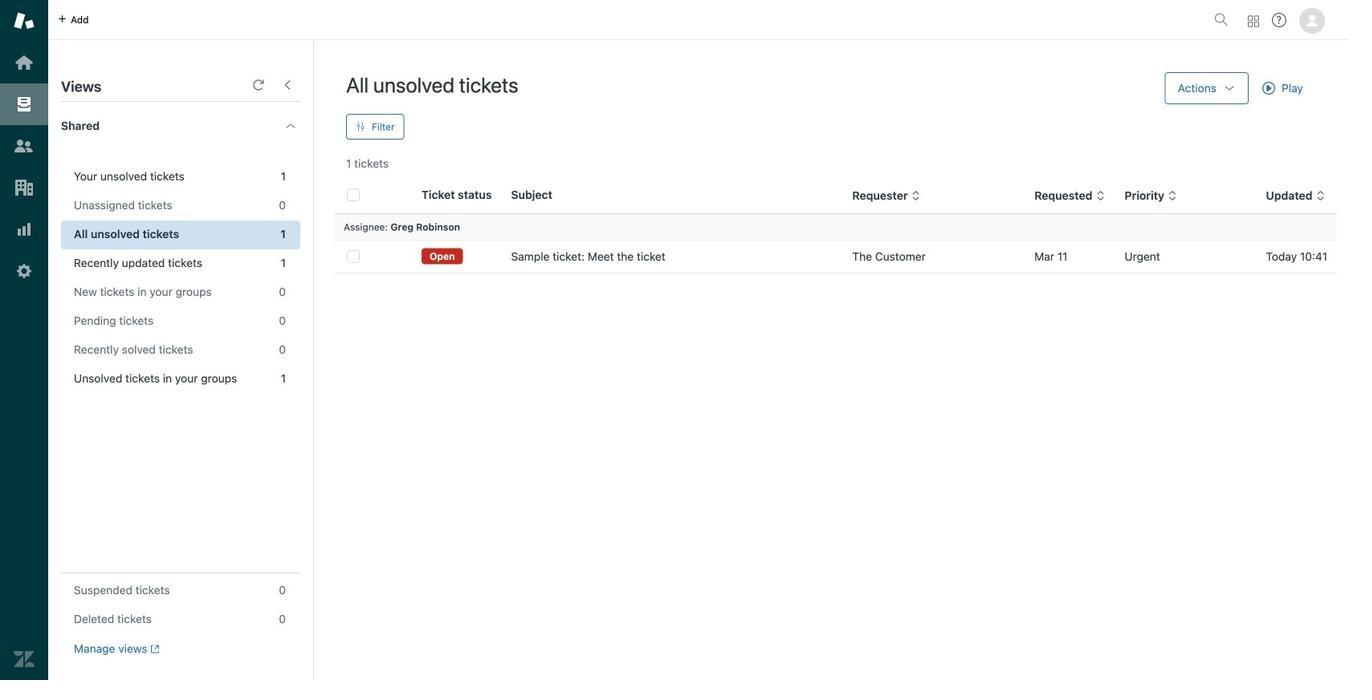 Task type: describe. For each thing, give the bounding box(es) containing it.
zendesk image
[[14, 650, 35, 671]]

get started image
[[14, 52, 35, 73]]

admin image
[[14, 261, 35, 282]]

zendesk products image
[[1248, 16, 1259, 27]]

organizations image
[[14, 177, 35, 198]]



Task type: locate. For each thing, give the bounding box(es) containing it.
zendesk support image
[[14, 10, 35, 31]]

reporting image
[[14, 219, 35, 240]]

get help image
[[1272, 13, 1286, 27]]

views image
[[14, 94, 35, 115]]

customers image
[[14, 136, 35, 157]]

hide panel views image
[[281, 79, 294, 92]]

opens in a new tab image
[[147, 645, 160, 655]]

main element
[[0, 0, 48, 681]]

refresh views pane image
[[252, 79, 265, 92]]

row
[[334, 241, 1337, 273]]

heading
[[48, 102, 313, 150]]



